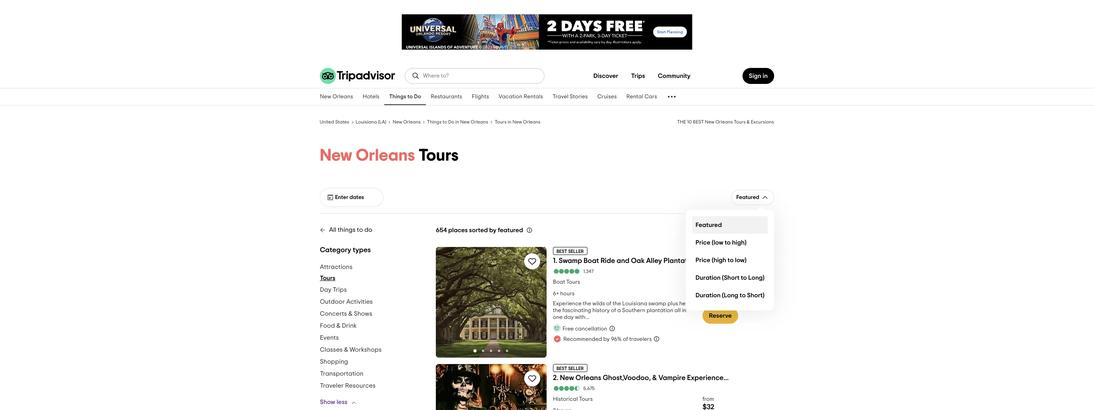 Task type: locate. For each thing, give the bounding box(es) containing it.
things down restaurants
[[428, 120, 442, 124]]

by right sorted
[[490, 227, 497, 234]]

search image
[[412, 72, 420, 80]]

1 vertical spatial duration
[[696, 292, 721, 299]]

0 vertical spatial duration
[[696, 275, 721, 281]]

of right the wilds
[[607, 301, 612, 307]]

save to a trip image for 1.
[[528, 257, 537, 267]]

in inside experience the wilds of the louisiana swamp plus hear the fascinating history of a southern plantation all in one day with…
[[682, 308, 687, 314]]

1 horizontal spatial new orleans link
[[393, 118, 421, 125]]

orleans down flights link
[[471, 120, 489, 124]]

trips button
[[625, 68, 652, 84]]

resources
[[345, 383, 376, 389]]

dates
[[350, 195, 364, 200]]

0 horizontal spatial featured
[[696, 222, 722, 228]]

0 horizontal spatial new orleans
[[320, 94, 353, 100]]

trips up the rental
[[632, 73, 646, 79]]

the up one
[[553, 308, 562, 314]]

tripadvisor image
[[320, 68, 395, 84]]

save to a trip image
[[528, 257, 537, 267], [528, 374, 537, 384]]

2 vertical spatial from
[[703, 397, 715, 402]]

(la)
[[378, 120, 387, 124]]

new down flights link
[[461, 120, 470, 124]]

best up 2.
[[557, 366, 568, 371]]

2 price from the top
[[696, 257, 711, 264]]

0 horizontal spatial louisiana
[[356, 120, 377, 124]]

0 horizontal spatial trips
[[333, 287, 347, 293]]

to down search icon
[[408, 94, 413, 100]]

0 vertical spatial seller
[[569, 249, 584, 254]]

0 vertical spatial from
[[715, 258, 730, 265]]

duration (long to short)
[[696, 292, 765, 299]]

do inside things to do link
[[414, 94, 421, 100]]

travel
[[553, 94, 569, 100]]

best inside the best seller 1. swamp boat ride and oak alley plantation tour from new orleans
[[557, 249, 568, 254]]

1 save to a trip image from the top
[[528, 257, 537, 267]]

plus
[[668, 301, 679, 307]]

0 vertical spatial new orleans
[[320, 94, 353, 100]]

traveler
[[320, 383, 344, 389]]

to right (low
[[725, 240, 731, 246]]

0 vertical spatial all
[[753, 227, 759, 233]]

& up 5,675 link
[[653, 375, 657, 382]]

seller
[[569, 249, 584, 254], [569, 366, 584, 371]]

1 horizontal spatial by
[[604, 337, 610, 342]]

advertisement region
[[402, 14, 693, 50]]

2 duration from the top
[[696, 292, 721, 299]]

hotels
[[363, 94, 380, 100]]

0 horizontal spatial boat
[[553, 280, 566, 285]]

0 horizontal spatial do
[[414, 94, 421, 100]]

seller inside the best seller 1. swamp boat ride and oak alley plantation tour from new orleans
[[569, 249, 584, 254]]

1 vertical spatial louisiana
[[623, 301, 648, 307]]

new
[[320, 94, 331, 100], [393, 120, 403, 124], [461, 120, 470, 124], [513, 120, 522, 124], [706, 120, 715, 124], [320, 147, 352, 164], [732, 258, 746, 265], [560, 375, 574, 382]]

2 save to a trip image from the top
[[528, 374, 537, 384]]

1 vertical spatial featured
[[696, 222, 722, 228]]

concerts & shows link
[[320, 308, 373, 320]]

1 horizontal spatial all
[[753, 227, 759, 233]]

1 horizontal spatial do
[[449, 120, 455, 124]]

trips up outdoor activities at the bottom left of the page
[[333, 287, 347, 293]]

from down "experience…"
[[703, 397, 715, 402]]

new right 10
[[706, 120, 715, 124]]

enter
[[335, 195, 349, 200]]

best
[[694, 120, 705, 124], [557, 249, 568, 254], [557, 366, 568, 371]]

0 horizontal spatial all
[[675, 308, 681, 314]]

to for duration (long to short)
[[740, 292, 746, 299]]

new orleans right (la)
[[393, 120, 421, 124]]

boat tours
[[553, 280, 581, 285]]

types
[[353, 247, 371, 254]]

price left (low
[[696, 240, 711, 246]]

& up drink
[[349, 311, 353, 317]]

1 vertical spatial save to a trip image
[[528, 374, 537, 384]]

all inside experience the wilds of the louisiana swamp plus hear the fascinating history of a southern plantation all in one day with…
[[675, 308, 681, 314]]

plantation
[[664, 258, 698, 265]]

show
[[320, 399, 335, 406]]

swamp
[[649, 301, 667, 307]]

reserve
[[709, 313, 732, 319]]

things right hotels
[[389, 94, 406, 100]]

(short
[[723, 275, 740, 281]]

day
[[320, 287, 332, 293]]

1 price from the top
[[696, 240, 711, 246]]

outdoor activities
[[320, 299, 373, 305]]

new right (la)
[[393, 120, 403, 124]]

louisiana
[[356, 120, 377, 124], [623, 301, 648, 307]]

ghost,voodoo,
[[603, 375, 651, 382]]

from $119 per adult
[[703, 280, 727, 301]]

orleans down things to do link
[[404, 120, 421, 124]]

of for wilds
[[607, 301, 612, 307]]

best up 1.
[[557, 249, 568, 254]]

to down restaurants link
[[443, 120, 448, 124]]

0 horizontal spatial things
[[389, 94, 406, 100]]

best right 10
[[694, 120, 705, 124]]

experience the wilds of the louisiana swamp plus hear the fascinating history of a southern plantation all in one day with…
[[553, 301, 692, 321]]

1 vertical spatial all
[[675, 308, 681, 314]]

discover
[[594, 73, 619, 79]]

654
[[436, 227, 447, 234]]

1 seller from the top
[[569, 249, 584, 254]]

price left (high
[[696, 257, 711, 264]]

orleans up 5,675
[[576, 375, 602, 382]]

2 vertical spatial best
[[557, 366, 568, 371]]

community button
[[652, 68, 697, 84]]

1 duration from the top
[[696, 275, 721, 281]]

a
[[618, 308, 621, 314]]

to right (long
[[740, 292, 746, 299]]

from up $119
[[703, 280, 715, 285]]

(high
[[712, 257, 727, 264]]

to for all things to do
[[357, 227, 363, 233]]

1 vertical spatial boat
[[553, 280, 566, 285]]

flights
[[472, 94, 489, 100]]

the up a
[[613, 301, 621, 307]]

0 vertical spatial trips
[[632, 73, 646, 79]]

drink
[[342, 323, 357, 329]]

tours down the 5.0 of 5 bubbles image
[[567, 280, 581, 285]]

2 seller from the top
[[569, 366, 584, 371]]

1 vertical spatial trips
[[333, 287, 347, 293]]

0 horizontal spatial by
[[490, 227, 497, 234]]

community
[[658, 73, 691, 79]]

wilds
[[593, 301, 605, 307]]

traveler resources
[[320, 383, 376, 389]]

best inside best seller 2. new orleans ghost,voodoo, & vampire experience…
[[557, 366, 568, 371]]

duration for duration (long to short)
[[696, 292, 721, 299]]

price
[[696, 240, 711, 246], [696, 257, 711, 264]]

filters
[[760, 227, 775, 233]]

food & drink link
[[320, 320, 357, 332]]

1 horizontal spatial boat
[[584, 258, 599, 265]]

& right classes
[[344, 347, 348, 353]]

travelers
[[630, 337, 652, 342]]

& inside concerts & shows link
[[349, 311, 353, 317]]

1 horizontal spatial things
[[428, 120, 442, 124]]

0 vertical spatial save to a trip image
[[528, 257, 537, 267]]

seller up swamp
[[569, 249, 584, 254]]

trips inside day trips link
[[333, 287, 347, 293]]

trips inside trips button
[[632, 73, 646, 79]]

new orleans link up united states 'link'
[[315, 88, 358, 105]]

in down hear
[[682, 308, 687, 314]]

0 vertical spatial things
[[389, 94, 406, 100]]

tours left excursions
[[735, 120, 746, 124]]

Search search field
[[423, 72, 538, 80]]

to left "long)"
[[741, 275, 747, 281]]

1 vertical spatial new orleans
[[393, 120, 421, 124]]

events link
[[320, 332, 339, 344]]

2 vertical spatial of
[[623, 337, 629, 342]]

fascinating
[[563, 308, 592, 314]]

tours down vacation
[[495, 120, 507, 124]]

activities
[[347, 299, 373, 305]]

low)
[[736, 257, 747, 264]]

new up (short
[[732, 258, 746, 265]]

0 horizontal spatial new orleans link
[[315, 88, 358, 105]]

things to do in new orleans
[[428, 120, 489, 124]]

0 vertical spatial price
[[696, 240, 711, 246]]

1 horizontal spatial the
[[583, 301, 592, 307]]

to for price (low to high)
[[725, 240, 731, 246]]

5,675
[[584, 386, 595, 391]]

less
[[337, 399, 348, 406]]

&
[[747, 120, 751, 124], [349, 311, 353, 317], [337, 323, 341, 329], [344, 347, 348, 353], [653, 375, 657, 382]]

transportation
[[320, 371, 364, 377]]

do for things to do in new orleans
[[449, 120, 455, 124]]

featured inside list box
[[696, 222, 722, 228]]

by left 96% on the bottom right of the page
[[604, 337, 610, 342]]

all things to do link
[[320, 227, 373, 233]]

do inside things to do in new orleans link
[[449, 120, 455, 124]]

(low
[[712, 240, 724, 246]]

new down the vacation rentals
[[513, 120, 522, 124]]

save to a trip image left 2.
[[528, 374, 537, 384]]

classes & workshops link
[[320, 344, 382, 356]]

of right 96% on the bottom right of the page
[[623, 337, 629, 342]]

1 vertical spatial do
[[449, 120, 455, 124]]

tours in new orleans
[[495, 120, 541, 124]]

from inside from $119 per adult
[[703, 280, 715, 285]]

boat up 1,347
[[584, 258, 599, 265]]

all down plus
[[675, 308, 681, 314]]

1 vertical spatial by
[[604, 337, 610, 342]]

1 horizontal spatial new orleans
[[393, 120, 421, 124]]

the left the wilds
[[583, 301, 592, 307]]

10
[[688, 120, 693, 124]]

category types
[[320, 247, 371, 254]]

new up 4.5 of 5 bubbles image
[[560, 375, 574, 382]]

0 vertical spatial boat
[[584, 258, 599, 265]]

enter dates
[[335, 195, 364, 200]]

day trips link
[[320, 284, 347, 296]]

& inside food & drink link
[[337, 323, 341, 329]]

things
[[389, 94, 406, 100], [428, 120, 442, 124]]

and
[[617, 258, 630, 265]]

rental cars
[[627, 94, 658, 100]]

duration
[[696, 275, 721, 281], [696, 292, 721, 299]]

1 vertical spatial from
[[703, 280, 715, 285]]

by
[[490, 227, 497, 234], [604, 337, 610, 342]]

workshops
[[350, 347, 382, 353]]

new orleans up united states 'link'
[[320, 94, 353, 100]]

new up united
[[320, 94, 331, 100]]

all inside 'link'
[[753, 227, 759, 233]]

from for from $119 per adult
[[703, 280, 715, 285]]

$119
[[703, 287, 717, 294]]

1 vertical spatial price
[[696, 257, 711, 264]]

short)
[[748, 292, 765, 299]]

seller inside best seller 2. new orleans ghost,voodoo, & vampire experience…
[[569, 366, 584, 371]]

1 vertical spatial things
[[428, 120, 442, 124]]

best for swamp boat ride and oak alley plantation tour from new orleans
[[557, 249, 568, 254]]

0 vertical spatial do
[[414, 94, 421, 100]]

new orleans link
[[315, 88, 358, 105], [393, 118, 421, 125]]

1 vertical spatial seller
[[569, 366, 584, 371]]

new orleans for rightmost new orleans link
[[393, 120, 421, 124]]

plantation
[[647, 308, 674, 314]]

in
[[763, 73, 768, 79], [456, 120, 460, 124], [508, 120, 512, 124], [682, 308, 687, 314]]

1 horizontal spatial louisiana
[[623, 301, 648, 307]]

& inside classes & workshops link
[[344, 347, 348, 353]]

seller up 4.5 of 5 bubbles image
[[569, 366, 584, 371]]

vacation rentals
[[499, 94, 544, 100]]

0 vertical spatial of
[[607, 301, 612, 307]]

save to a trip image left 1.
[[528, 257, 537, 267]]

featured up (low
[[696, 222, 722, 228]]

featured inside popup button
[[737, 195, 760, 200]]

1 vertical spatial best
[[557, 249, 568, 254]]

per
[[703, 295, 712, 301]]

do down search icon
[[414, 94, 421, 100]]

1 vertical spatial of
[[611, 308, 617, 314]]

from right tour
[[715, 258, 730, 265]]

all right clear
[[753, 227, 759, 233]]

0 vertical spatial featured
[[737, 195, 760, 200]]

1 horizontal spatial trips
[[632, 73, 646, 79]]

5,675 link
[[553, 386, 775, 392]]

1 vertical spatial new orleans link
[[393, 118, 421, 125]]

experience…
[[688, 375, 729, 382]]

boat up the 6+
[[553, 280, 566, 285]]

1 horizontal spatial featured
[[737, 195, 760, 200]]

louisiana up the southern
[[623, 301, 648, 307]]

featured up clear
[[737, 195, 760, 200]]

things
[[338, 227, 356, 233]]

new orleans for the left new orleans link
[[320, 94, 353, 100]]

to left low)
[[728, 257, 734, 264]]

None search field
[[406, 69, 544, 83]]

all things to do
[[329, 227, 373, 233]]

list box
[[686, 210, 775, 311]]

featured for list box containing featured
[[696, 222, 722, 228]]

louisiana left (la)
[[356, 120, 377, 124]]

& left drink
[[337, 323, 341, 329]]

new down united states
[[320, 147, 352, 164]]

do down restaurants
[[449, 120, 455, 124]]

to left do
[[357, 227, 363, 233]]

stories
[[570, 94, 588, 100]]

of for 96%
[[623, 337, 629, 342]]

tours down things to do in new orleans
[[419, 147, 459, 164]]

experience
[[553, 301, 582, 307]]

96%
[[611, 337, 622, 342]]

price for price (low to high)
[[696, 240, 711, 246]]

new orleans link right (la)
[[393, 118, 421, 125]]

orleans up "long)"
[[747, 258, 773, 265]]

shopping link
[[320, 356, 348, 368]]

of left a
[[611, 308, 617, 314]]

0 vertical spatial new orleans link
[[315, 88, 358, 105]]



Task type: describe. For each thing, give the bounding box(es) containing it.
shows
[[354, 311, 373, 317]]

clear all filters link
[[738, 221, 775, 239]]

& left excursions
[[747, 120, 751, 124]]

sign in
[[749, 73, 768, 79]]

historical tours
[[553, 397, 593, 402]]

orleans inside the best seller 1. swamp boat ride and oak alley plantation tour from new orleans
[[747, 258, 773, 265]]

tours up day
[[320, 275, 336, 282]]

oak
[[631, 258, 645, 265]]

do for things to do
[[414, 94, 421, 100]]

travel stories link
[[548, 88, 593, 105]]

0 horizontal spatial the
[[553, 308, 562, 314]]

restaurants
[[431, 94, 463, 100]]

states
[[336, 120, 350, 124]]

in down restaurants
[[456, 120, 460, 124]]

tour
[[699, 258, 714, 265]]

vampire
[[659, 375, 686, 382]]

outdoor
[[320, 299, 345, 305]]

show less button
[[320, 399, 360, 407]]

things to do link
[[385, 88, 426, 105]]

& for drink
[[337, 323, 341, 329]]

save to a trip image for 2.
[[528, 374, 537, 384]]

all
[[329, 227, 337, 233]]

flights link
[[467, 88, 494, 105]]

united states link
[[320, 118, 350, 125]]

louisiana inside experience the wilds of the louisiana swamp plus hear the fascinating history of a southern plantation all in one day with…
[[623, 301, 648, 307]]

ride
[[601, 258, 616, 265]]

swamp
[[559, 258, 582, 265]]

best seller 1. swamp boat ride and oak alley plantation tour from new orleans
[[553, 249, 773, 265]]

best seller 2. new orleans ghost,voodoo, & vampire experience…
[[553, 366, 729, 382]]

excursions
[[752, 120, 775, 124]]

orleans down (la)
[[356, 147, 415, 164]]

list box containing featured
[[686, 210, 775, 311]]

day trips
[[320, 287, 347, 293]]

cars
[[645, 94, 658, 100]]

& for workshops
[[344, 347, 348, 353]]

high)
[[733, 240, 747, 246]]

in down vacation
[[508, 120, 512, 124]]

experience the wilds of the louisiana swamp plus hear the fascinating history of a southern plantation all in one day with… link
[[553, 301, 697, 321]]

4.5 of 5 bubbles image
[[553, 386, 581, 391]]

hotels link
[[358, 88, 385, 105]]

concerts & shows
[[320, 311, 373, 317]]

things for things to do in new orleans
[[428, 120, 442, 124]]

1.
[[553, 258, 558, 265]]

alley
[[647, 258, 663, 265]]

outdoor activities link
[[320, 296, 373, 308]]

in right sign
[[763, 73, 768, 79]]

food
[[320, 323, 335, 329]]

history
[[593, 308, 610, 314]]

to for duration (short to long)
[[741, 275, 747, 281]]

do
[[365, 227, 373, 233]]

category
[[320, 247, 352, 254]]

hours
[[561, 291, 575, 297]]

recommended by 96% of travelers
[[564, 337, 652, 342]]

featured
[[498, 227, 523, 234]]

6+ hours
[[553, 291, 575, 297]]

0 vertical spatial louisiana
[[356, 120, 377, 124]]

orleans inside best seller 2. new orleans ghost,voodoo, & vampire experience…
[[576, 375, 602, 382]]

2 horizontal spatial the
[[613, 301, 621, 307]]

southern
[[623, 308, 646, 314]]

traveler resources link
[[320, 380, 376, 392]]

long)
[[749, 275, 765, 281]]

orleans right 10
[[716, 120, 734, 124]]

to for price (high to low)
[[728, 257, 734, 264]]

sorted
[[469, 227, 488, 234]]

best for new orleans ghost,voodoo, & vampire experience…
[[557, 366, 568, 371]]

louisiana (la) link
[[356, 118, 387, 125]]

restaurants link
[[426, 88, 467, 105]]

from inside the best seller 1. swamp boat ride and oak alley plantation tour from new orleans
[[715, 258, 730, 265]]

cancellation
[[575, 326, 608, 332]]

discover button
[[587, 68, 625, 84]]

transportation link
[[320, 368, 364, 380]]

new inside best seller 2. new orleans ghost,voodoo, & vampire experience…
[[560, 375, 574, 382]]

clear
[[738, 227, 752, 233]]

attractions link
[[320, 261, 353, 273]]

5.0 of 5 bubbles image
[[553, 269, 581, 274]]

concerts
[[320, 311, 347, 317]]

recommended
[[564, 337, 602, 342]]

historical
[[553, 397, 578, 402]]

from for from
[[703, 397, 715, 402]]

0 vertical spatial by
[[490, 227, 497, 234]]

one
[[553, 315, 563, 321]]

2.
[[553, 375, 559, 382]]

price for price (high to low)
[[696, 257, 711, 264]]

boat inside the best seller 1. swamp boat ride and oak alley plantation tour from new orleans
[[584, 258, 599, 265]]

featured for featured popup button
[[737, 195, 760, 200]]

& inside best seller 2. new orleans ghost,voodoo, & vampire experience…
[[653, 375, 657, 382]]

travel stories
[[553, 94, 588, 100]]

cruises
[[598, 94, 617, 100]]

things to do in new orleans link
[[428, 118, 489, 125]]

vacation
[[499, 94, 523, 100]]

rental cars link
[[622, 88, 662, 105]]

price (low to high)
[[696, 240, 747, 246]]

orleans down rentals
[[523, 120, 541, 124]]

enter dates button
[[320, 188, 384, 207]]

cruises link
[[593, 88, 622, 105]]

classes & workshops
[[320, 347, 382, 353]]

the 10 best new orleans tours & excursions
[[678, 120, 775, 124]]

hear
[[680, 301, 692, 307]]

1,347 link
[[553, 269, 775, 275]]

seller for swamp
[[569, 249, 584, 254]]

adult
[[713, 295, 727, 301]]

1,347
[[584, 269, 594, 274]]

orleans up states
[[333, 94, 353, 100]]

new inside the best seller 1. swamp boat ride and oak alley plantation tour from new orleans
[[732, 258, 746, 265]]

& for shows
[[349, 311, 353, 317]]

seller for new
[[569, 366, 584, 371]]

0 vertical spatial best
[[694, 120, 705, 124]]

carousel of images figure
[[436, 247, 547, 358]]

things for things to do
[[389, 94, 406, 100]]

with…
[[575, 315, 590, 321]]

featured button
[[732, 190, 775, 205]]

rentals
[[524, 94, 544, 100]]

duration for duration (short to long)
[[696, 275, 721, 281]]

reserve link
[[703, 308, 739, 324]]

tours down 5,675
[[579, 397, 593, 402]]

united
[[320, 120, 335, 124]]



Task type: vqa. For each thing, say whether or not it's contained in the screenshot.
BETA
no



